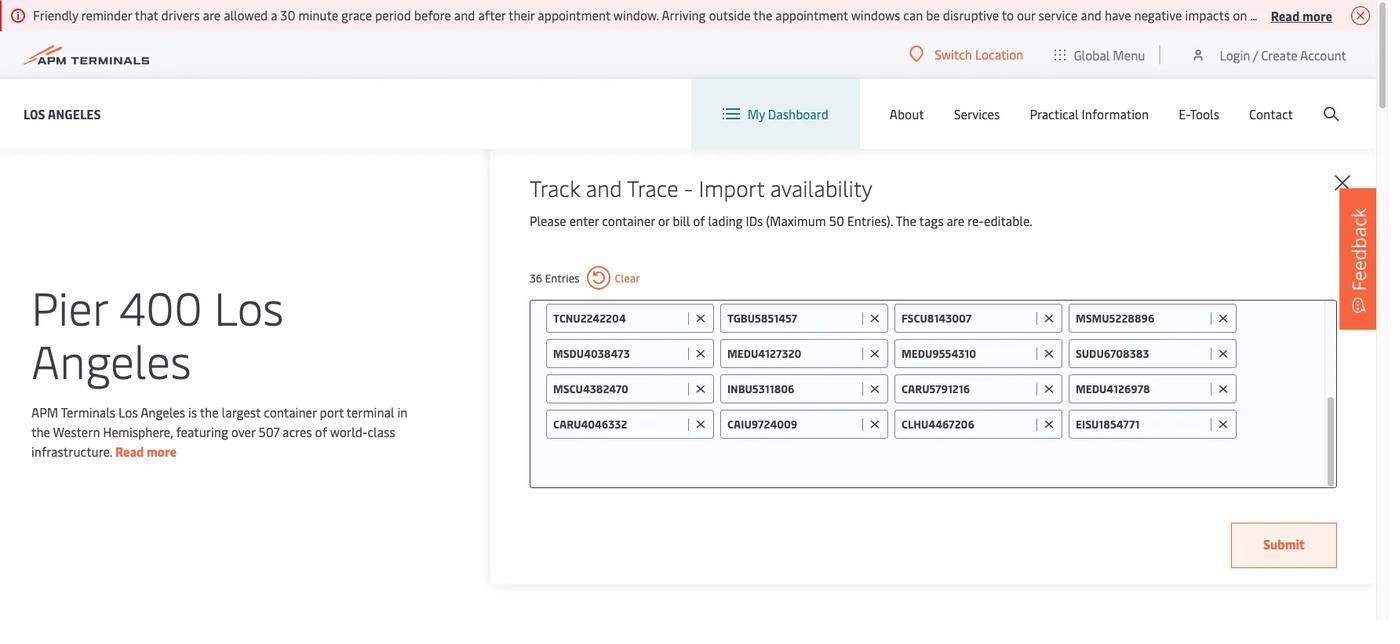 Task type: locate. For each thing, give the bounding box(es) containing it.
contact
[[1250, 105, 1294, 122]]

my
[[748, 105, 765, 122]]

read more up login / create account
[[1272, 7, 1333, 24]]

container left or
[[602, 212, 655, 229]]

switch location
[[935, 46, 1024, 63]]

1 vertical spatial los
[[214, 275, 284, 337]]

0 vertical spatial read
[[1272, 7, 1300, 24]]

period
[[375, 6, 411, 24]]

global menu
[[1074, 46, 1146, 63]]

1 vertical spatial the
[[200, 403, 219, 420]]

and up enter
[[586, 173, 622, 203]]

import
[[699, 173, 765, 203]]

on right impacts
[[1233, 6, 1248, 24]]

0 vertical spatial container
[[602, 212, 655, 229]]

login / create account
[[1220, 46, 1347, 63]]

2 vertical spatial los
[[119, 403, 138, 420]]

drivers right that at the top of page
[[161, 6, 200, 24]]

the
[[754, 6, 773, 24], [200, 403, 219, 420], [31, 423, 50, 440]]

appointment right their at the top
[[538, 6, 611, 24]]

los for terminals
[[119, 403, 138, 420]]

arrive
[[1319, 6, 1351, 24]]

2 vertical spatial the
[[31, 423, 50, 440]]

0 horizontal spatial and
[[454, 6, 475, 24]]

over
[[231, 423, 256, 440]]

about
[[890, 105, 925, 122]]

los angeles
[[24, 105, 101, 122]]

0 horizontal spatial more
[[147, 442, 177, 460]]

appointment
[[538, 6, 611, 24], [776, 6, 849, 24]]

1 horizontal spatial more
[[1303, 7, 1333, 24]]

tags
[[920, 212, 944, 229]]

1 horizontal spatial los
[[119, 403, 138, 420]]

featuring
[[176, 423, 228, 440]]

of right bill
[[693, 212, 705, 229]]

read more for read more link
[[115, 442, 177, 460]]

0 horizontal spatial are
[[203, 6, 221, 24]]

angeles inside pier 400 los angeles
[[31, 329, 191, 391]]

read inside button
[[1272, 7, 1300, 24]]

the
[[896, 212, 917, 229]]

e-tools
[[1179, 105, 1220, 122]]

read more down hemisphere,
[[115, 442, 177, 460]]

my dashboard
[[748, 105, 829, 122]]

class
[[368, 423, 395, 440]]

1 horizontal spatial drivers
[[1251, 6, 1289, 24]]

read for read more link
[[115, 442, 144, 460]]

read more button
[[1272, 5, 1333, 25]]

and left have
[[1081, 6, 1102, 24]]

tools
[[1190, 105, 1220, 122]]

who
[[1292, 6, 1316, 24]]

more for read more button
[[1303, 7, 1333, 24]]

0 horizontal spatial los
[[24, 105, 45, 122]]

please enter container or bill of lading ids (maximum 50 entries). the tags are re-editable.
[[530, 212, 1033, 229]]

grace
[[342, 6, 372, 24]]

the right outside
[[754, 6, 773, 24]]

more inside button
[[1303, 7, 1333, 24]]

0 horizontal spatial appointment
[[538, 6, 611, 24]]

switch location button
[[910, 46, 1024, 63]]

and
[[454, 6, 475, 24], [1081, 6, 1102, 24], [586, 173, 622, 203]]

clear
[[615, 270, 640, 285]]

container inside apm terminals los angeles is the largest container port terminal in the western hemisphere, featuring over 507 acres of world-class infrastructure.
[[264, 403, 317, 420]]

1 horizontal spatial container
[[602, 212, 655, 229]]

drivers left the who
[[1251, 6, 1289, 24]]

a
[[271, 6, 277, 24]]

read down hemisphere,
[[115, 442, 144, 460]]

can
[[904, 6, 924, 24]]

arriving
[[662, 6, 706, 24]]

have
[[1105, 6, 1132, 24]]

1 horizontal spatial on
[[1354, 6, 1368, 24]]

los
[[24, 105, 45, 122], [214, 275, 284, 337], [119, 403, 138, 420]]

0 horizontal spatial read
[[115, 442, 144, 460]]

1 on from the left
[[1233, 6, 1248, 24]]

1 vertical spatial angeles
[[31, 329, 191, 391]]

1 vertical spatial are
[[947, 212, 965, 229]]

e-
[[1179, 105, 1190, 122]]

appointment left windows
[[776, 6, 849, 24]]

los inside pier 400 los angeles
[[214, 275, 284, 337]]

please
[[530, 212, 567, 229]]

0 vertical spatial read more
[[1272, 7, 1333, 24]]

0 vertical spatial more
[[1303, 7, 1333, 24]]

read more link
[[115, 442, 177, 460]]

are left re-
[[947, 212, 965, 229]]

on left tim
[[1354, 6, 1368, 24]]

impacts
[[1186, 6, 1230, 24]]

0 horizontal spatial drivers
[[161, 6, 200, 24]]

2 horizontal spatial the
[[754, 6, 773, 24]]

-
[[684, 173, 693, 203]]

more down hemisphere,
[[147, 442, 177, 460]]

0 horizontal spatial of
[[315, 423, 327, 440]]

0 horizontal spatial container
[[264, 403, 317, 420]]

Entered ID text field
[[553, 311, 684, 326], [1076, 311, 1207, 326], [728, 346, 859, 361], [1076, 346, 1207, 361], [1076, 382, 1207, 396], [728, 417, 859, 432], [902, 417, 1033, 432]]

acres
[[283, 423, 312, 440]]

0 vertical spatial of
[[693, 212, 705, 229]]

2 vertical spatial angeles
[[141, 403, 185, 420]]

0 horizontal spatial read more
[[115, 442, 177, 460]]

angeles
[[48, 105, 101, 122], [31, 329, 191, 391], [141, 403, 185, 420]]

container up acres on the bottom of page
[[264, 403, 317, 420]]

more for read more link
[[147, 442, 177, 460]]

los for 400
[[214, 275, 284, 337]]

los inside apm terminals los angeles is the largest container port terminal in the western hemisphere, featuring over 507 acres of world-class infrastructure.
[[119, 403, 138, 420]]

1 horizontal spatial of
[[693, 212, 705, 229]]

1 vertical spatial more
[[147, 442, 177, 460]]

account
[[1301, 46, 1347, 63]]

1 horizontal spatial read
[[1272, 7, 1300, 24]]

port
[[320, 403, 344, 420]]

1 horizontal spatial are
[[947, 212, 965, 229]]

read more
[[1272, 7, 1333, 24], [115, 442, 177, 460]]

Entered ID text field
[[728, 311, 859, 326], [902, 311, 1033, 326], [553, 346, 684, 361], [902, 346, 1033, 361], [553, 382, 684, 396], [728, 382, 859, 396], [902, 382, 1033, 396], [553, 417, 684, 432], [1076, 417, 1207, 432]]

menu
[[1113, 46, 1146, 63]]

1 horizontal spatial read more
[[1272, 7, 1333, 24]]

0 vertical spatial are
[[203, 6, 221, 24]]

service
[[1039, 6, 1078, 24]]

login / create account link
[[1191, 31, 1347, 78]]

disruptive
[[943, 6, 999, 24]]

of
[[693, 212, 705, 229], [315, 423, 327, 440]]

minute
[[299, 6, 338, 24]]

more
[[1303, 7, 1333, 24], [147, 442, 177, 460]]

track
[[530, 173, 580, 203]]

editable.
[[984, 212, 1033, 229]]

or
[[658, 212, 670, 229]]

2 horizontal spatial los
[[214, 275, 284, 337]]

container
[[602, 212, 655, 229], [264, 403, 317, 420]]

1 horizontal spatial appointment
[[776, 6, 849, 24]]

re-
[[968, 212, 984, 229]]

the down apm
[[31, 423, 50, 440]]

are left allowed
[[203, 6, 221, 24]]

the right is
[[200, 403, 219, 420]]

0 horizontal spatial on
[[1233, 6, 1248, 24]]

1 vertical spatial read more
[[115, 442, 177, 460]]

36
[[530, 270, 543, 285]]

1 vertical spatial of
[[315, 423, 327, 440]]

lading
[[708, 212, 743, 229]]

of down port
[[315, 423, 327, 440]]

window.
[[614, 6, 659, 24]]

more up the account
[[1303, 7, 1333, 24]]

e-tools button
[[1179, 79, 1220, 149]]

negative
[[1135, 6, 1183, 24]]

windows
[[852, 6, 901, 24]]

information
[[1082, 105, 1149, 122]]

1 vertical spatial container
[[264, 403, 317, 420]]

read up login / create account
[[1272, 7, 1300, 24]]

angeles inside apm terminals los angeles is the largest container port terminal in the western hemisphere, featuring over 507 acres of world-class infrastructure.
[[141, 403, 185, 420]]

1 vertical spatial read
[[115, 442, 144, 460]]

and left after
[[454, 6, 475, 24]]

terminal
[[347, 403, 395, 420]]

practical
[[1030, 105, 1079, 122]]

0 horizontal spatial the
[[31, 423, 50, 440]]



Task type: vqa. For each thing, say whether or not it's contained in the screenshot.
20
no



Task type: describe. For each thing, give the bounding box(es) containing it.
to
[[1002, 6, 1014, 24]]

dashboard
[[768, 105, 829, 122]]

apm
[[31, 403, 58, 420]]

los angeles link
[[24, 104, 101, 124]]

1 horizontal spatial the
[[200, 403, 219, 420]]

read for read more button
[[1272, 7, 1300, 24]]

outside
[[709, 6, 751, 24]]

pier 400 los angeles
[[31, 275, 284, 391]]

in
[[398, 403, 408, 420]]

2 drivers from the left
[[1251, 6, 1289, 24]]

switch
[[935, 46, 972, 63]]

contact button
[[1250, 79, 1294, 149]]

services
[[954, 105, 1000, 122]]

400
[[119, 275, 203, 337]]

1 horizontal spatial and
[[586, 173, 622, 203]]

submit
[[1264, 535, 1306, 553]]

is
[[188, 403, 197, 420]]

global
[[1074, 46, 1110, 63]]

2 horizontal spatial and
[[1081, 6, 1102, 24]]

30
[[281, 6, 295, 24]]

507
[[259, 423, 280, 440]]

be
[[927, 6, 940, 24]]

services button
[[954, 79, 1000, 149]]

entries).
[[848, 212, 893, 229]]

bill
[[673, 212, 690, 229]]

entries
[[545, 270, 580, 285]]

reminder
[[81, 6, 132, 24]]

close alert image
[[1352, 6, 1371, 25]]

create
[[1262, 46, 1298, 63]]

practical information button
[[1030, 79, 1149, 149]]

2 appointment from the left
[[776, 6, 849, 24]]

track and trace - import availability
[[530, 173, 873, 203]]

trace
[[627, 173, 679, 203]]

enter
[[570, 212, 599, 229]]

login
[[1220, 46, 1251, 63]]

global menu button
[[1040, 31, 1161, 78]]

availability
[[770, 173, 873, 203]]

submit button
[[1232, 523, 1338, 568]]

ids
[[746, 212, 763, 229]]

my dashboard button
[[723, 79, 829, 149]]

infrastructure.
[[31, 442, 112, 460]]

world-
[[330, 423, 368, 440]]

our
[[1017, 6, 1036, 24]]

(maximum
[[766, 212, 827, 229]]

2 on from the left
[[1354, 6, 1368, 24]]

friendly
[[33, 6, 78, 24]]

of inside apm terminals los angeles is the largest container port terminal in the western hemisphere, featuring over 507 acres of world-class infrastructure.
[[315, 423, 327, 440]]

tim
[[1371, 6, 1389, 24]]

0 vertical spatial angeles
[[48, 105, 101, 122]]

that
[[135, 6, 158, 24]]

la secondary image
[[84, 400, 359, 620]]

50
[[830, 212, 845, 229]]

feedback
[[1346, 208, 1372, 291]]

largest
[[222, 403, 261, 420]]

location
[[976, 46, 1024, 63]]

36 entries
[[530, 270, 580, 285]]

before
[[414, 6, 451, 24]]

angeles for 400
[[31, 329, 191, 391]]

angeles for terminals
[[141, 403, 185, 420]]

hemisphere,
[[103, 423, 173, 440]]

friendly reminder that drivers are allowed a 30 minute grace period before and after their appointment window. arriving outside the appointment windows can be disruptive to our service and have negative impacts on drivers who arrive on tim
[[33, 6, 1389, 24]]

feedback button
[[1340, 188, 1379, 330]]

terminals
[[61, 403, 116, 420]]

allowed
[[224, 6, 268, 24]]

/
[[1254, 46, 1259, 63]]

0 vertical spatial los
[[24, 105, 45, 122]]

western
[[53, 423, 100, 440]]

apm terminals los angeles is the largest container port terminal in the western hemisphere, featuring over 507 acres of world-class infrastructure.
[[31, 403, 408, 460]]

0 vertical spatial the
[[754, 6, 773, 24]]

their
[[509, 6, 535, 24]]

read more for read more button
[[1272, 7, 1333, 24]]

after
[[478, 6, 506, 24]]

clear button
[[588, 266, 640, 290]]

1 drivers from the left
[[161, 6, 200, 24]]

1 appointment from the left
[[538, 6, 611, 24]]

practical information
[[1030, 105, 1149, 122]]



